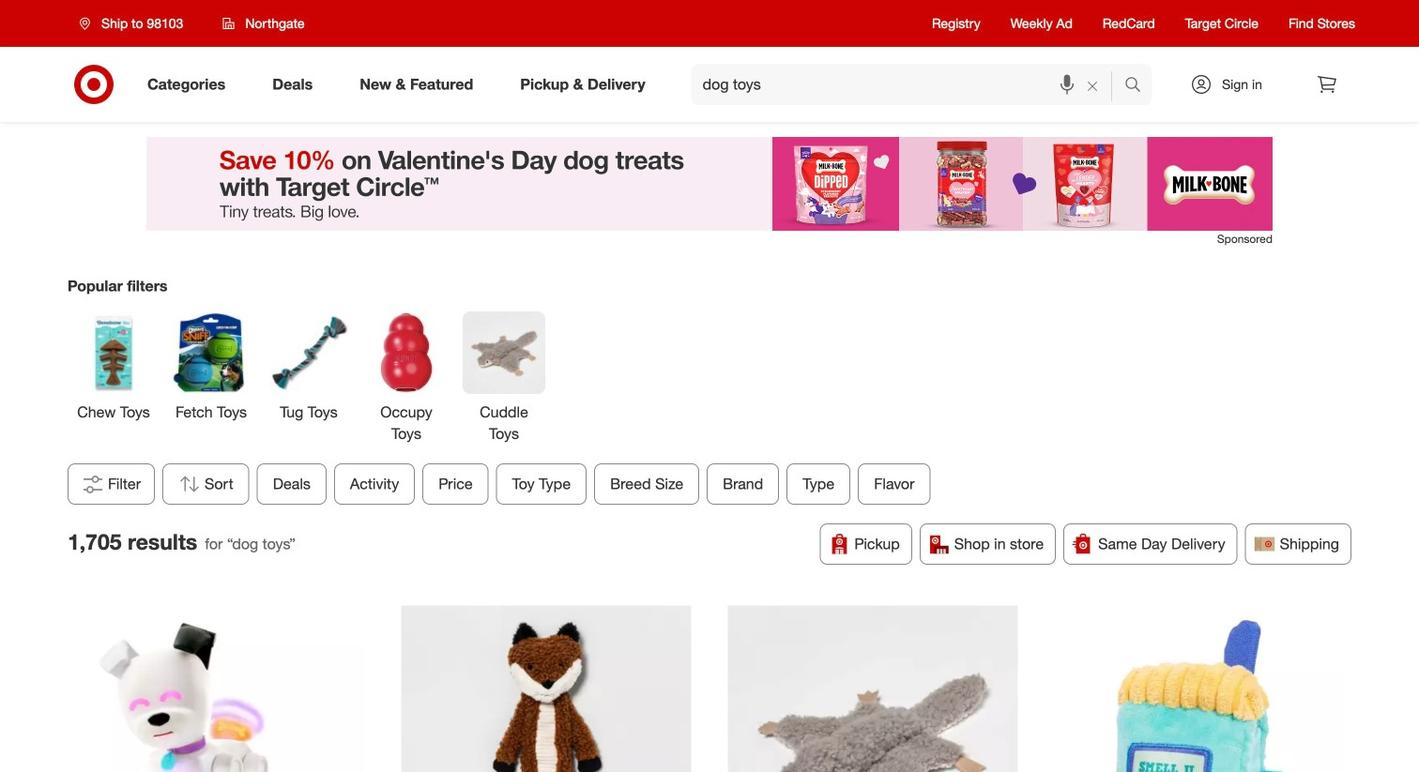 Task type: vqa. For each thing, say whether or not it's contained in the screenshot.
bottommost item
no



Task type: describe. For each thing, give the bounding box(es) containing it.
What can we help you find? suggestions appear below search field
[[692, 64, 1130, 105]]



Task type: locate. For each thing, give the bounding box(es) containing it.
advertisement element
[[147, 137, 1273, 231]]

bark fetch phone plush dog toy image
[[1055, 606, 1345, 773], [1055, 606, 1345, 773]]

skinny crinkle fox plush dog toy - m - boots & barkley™ image
[[401, 606, 692, 773], [401, 606, 692, 773]]

dog-e interactive robot dog image
[[75, 606, 365, 773], [75, 606, 365, 773]]

skinny crinkle flying squirrel dog toy - boots & barkley™ image
[[728, 606, 1018, 773], [728, 606, 1018, 773]]



